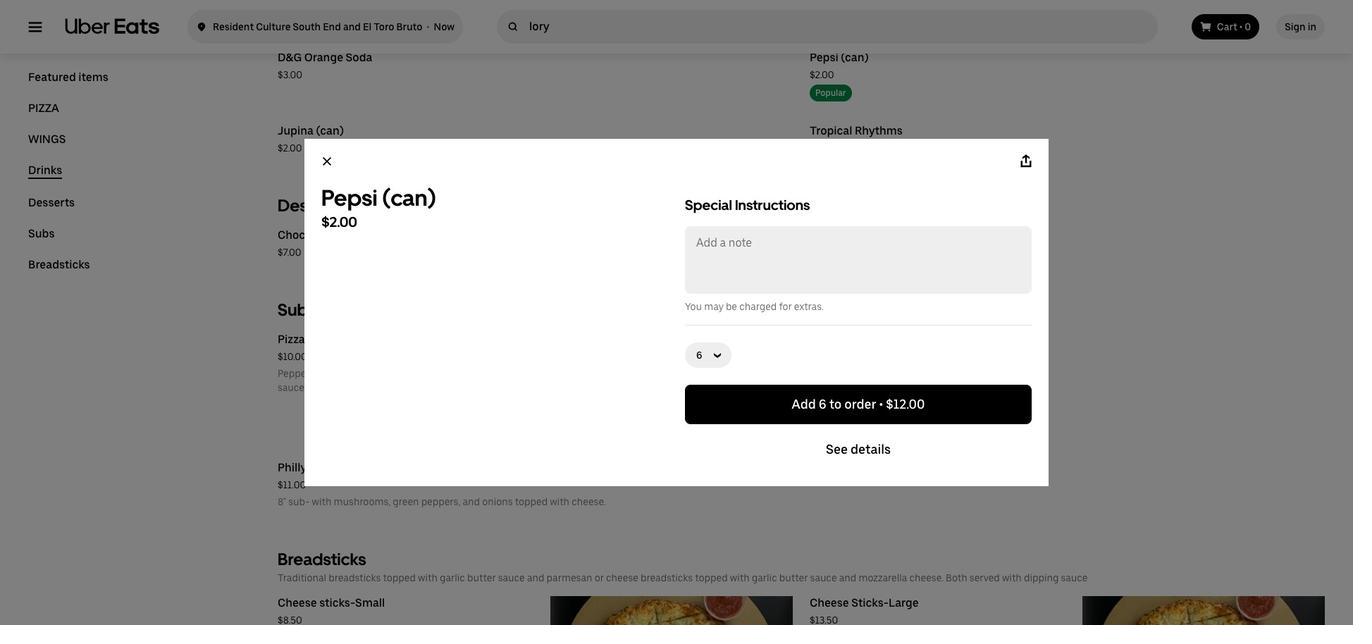 Task type: locate. For each thing, give the bounding box(es) containing it.
0 vertical spatial subs
[[28, 227, 55, 240]]

1 vertical spatial subs
[[278, 300, 316, 320]]

pizza
[[28, 102, 59, 115]]

0 horizontal spatial mozzarella
[[380, 368, 429, 379]]

traditional
[[278, 573, 327, 584]]

drinks up d&g
[[278, 18, 326, 38]]

philly
[[278, 461, 307, 475]]

navigation containing featured items
[[28, 71, 244, 289]]

breadsticks down subs button
[[28, 258, 90, 271]]

see details button
[[685, 430, 1032, 470]]

cheese
[[431, 368, 463, 379], [606, 573, 639, 584]]

1 horizontal spatial mozzarella
[[859, 573, 908, 584]]

sticks-
[[852, 596, 889, 610]]

see
[[826, 442, 848, 457]]

0 vertical spatial cheese.
[[572, 496, 606, 508]]

1 vertical spatial drinks
[[28, 164, 62, 177]]

2 horizontal spatial $2.00
[[810, 69, 835, 80]]

2 vertical spatial (can)
[[382, 185, 437, 212]]

peppers,
[[421, 496, 461, 508]]

1 vertical spatial (can)
[[316, 124, 344, 137]]

1 butter from the left
[[467, 573, 496, 584]]

you
[[685, 301, 702, 312]]

pepsi (can) $2.00 down the close image
[[322, 185, 437, 231]]

mozzarella inside pizza sub $10.00 pepperoni and melted mozzarella cheese topped with pizza sauce
[[380, 368, 429, 379]]

topped inside pizza sub $10.00 pepperoni and melted mozzarella cheese topped with pizza sauce
[[465, 368, 498, 379]]

1 horizontal spatial butter
[[780, 573, 808, 584]]

charged
[[740, 301, 777, 312]]

• left the now
[[427, 21, 430, 32]]

sauce
[[278, 382, 305, 393], [498, 573, 525, 584], [811, 573, 837, 584], [1061, 573, 1088, 584]]

subs inside navigation
[[28, 227, 55, 240]]

cart • 0
[[1218, 21, 1252, 32]]

x button
[[310, 145, 344, 178]]

sticks-
[[320, 596, 355, 610]]

2 cheese from the left
[[810, 596, 849, 610]]

0 horizontal spatial cheese
[[278, 596, 317, 610]]

• right 'order' at bottom
[[880, 397, 884, 412]]

0 horizontal spatial $2.00
[[278, 142, 302, 154]]

onions
[[482, 496, 513, 508]]

dialog dialog
[[305, 139, 1049, 486]]

breadsticks right or
[[641, 573, 693, 584]]

cheese. inside breadsticks traditional breadsticks topped with garlic butter sauce and parmesan or cheese breadsticks topped with garlic butter sauce and mozzarella cheese. both served with dipping sauce
[[910, 573, 944, 584]]

pizza button
[[28, 102, 59, 116]]

sign in
[[1286, 21, 1317, 32]]

details
[[851, 442, 891, 457]]

featured
[[28, 71, 76, 84]]

1 cheese from the left
[[278, 596, 317, 610]]

soda
[[346, 51, 373, 64]]

pepsi (can) $2.00 up popular on the top of the page
[[810, 51, 869, 80]]

navigation
[[28, 71, 244, 289]]

• left 0
[[1240, 21, 1243, 32]]

1 vertical spatial mozzarella
[[859, 573, 908, 584]]

1 horizontal spatial (can)
[[382, 185, 437, 212]]

mozzarella right melted
[[380, 368, 429, 379]]

$2.00 inside dialog dialog
[[322, 214, 357, 231]]

1 horizontal spatial drinks
[[278, 18, 326, 38]]

0 vertical spatial breadsticks
[[28, 258, 90, 271]]

(can) for pepsi (can)
[[382, 185, 437, 212]]

jupina (can) $2.00
[[278, 124, 344, 154]]

0 horizontal spatial cheese.
[[572, 496, 606, 508]]

(can) for jupina (can)
[[316, 124, 344, 137]]

pepsi (can) $2.00 inside dialog dialog
[[322, 185, 437, 231]]

add 6 to order • $12.00
[[792, 397, 925, 412]]

0 horizontal spatial garlic
[[440, 573, 465, 584]]

1 horizontal spatial •
[[880, 397, 884, 412]]

resident
[[213, 21, 254, 32]]

$2.00 down the close image
[[322, 214, 357, 231]]

sign in link
[[1277, 14, 1326, 39]]

1 horizontal spatial pepsi
[[810, 51, 839, 64]]

to
[[830, 397, 842, 412]]

1 vertical spatial cheese
[[606, 573, 639, 584]]

cheese left sticks-
[[810, 596, 849, 610]]

1 horizontal spatial pepsi (can) $2.00
[[810, 51, 869, 80]]

0 horizontal spatial butter
[[467, 573, 496, 584]]

pepsi up cake at the top left of page
[[322, 185, 378, 212]]

subs down desserts button
[[28, 227, 55, 240]]

$11.00
[[278, 479, 306, 491]]

drinks
[[278, 18, 326, 38], [28, 164, 62, 177]]

1 horizontal spatial cheese
[[606, 573, 639, 584]]

0 horizontal spatial drinks
[[28, 164, 62, 177]]

breadsticks
[[28, 258, 90, 271], [278, 549, 366, 570]]

0 horizontal spatial subs
[[28, 227, 55, 240]]

mozzarella up sticks-
[[859, 573, 908, 584]]

0 horizontal spatial cheese
[[431, 368, 463, 379]]

mozzarella
[[380, 368, 429, 379], [859, 573, 908, 584]]

south
[[293, 21, 321, 32]]

1 horizontal spatial $2.00
[[322, 214, 357, 231]]

breadsticks up "traditional"
[[278, 549, 366, 570]]

cheese. inside the philly cheesesteak $11.00 8" sub- with mushrooms, green peppers, and onions topped with cheese.
[[572, 496, 606, 508]]

1 vertical spatial pepsi
[[322, 185, 378, 212]]

and
[[343, 21, 361, 32], [326, 368, 343, 379], [463, 496, 480, 508], [527, 573, 545, 584], [840, 573, 857, 584]]

cheesesteak
[[309, 461, 375, 475]]

garlic
[[440, 573, 465, 584], [752, 573, 778, 584]]

pizza sub $10.00 pepperoni and melted mozzarella cheese topped with pizza sauce
[[278, 333, 545, 393]]

1 vertical spatial cheese.
[[910, 573, 944, 584]]

desserts up chocolate
[[278, 195, 346, 216]]

0 vertical spatial mozzarella
[[380, 368, 429, 379]]

0 horizontal spatial desserts
[[28, 196, 75, 209]]

el
[[363, 21, 372, 32]]

dipping
[[1024, 573, 1059, 584]]

0 vertical spatial cheese
[[431, 368, 463, 379]]

breadsticks up small
[[329, 573, 381, 584]]

1 horizontal spatial cheese
[[810, 596, 849, 610]]

(can)
[[841, 51, 869, 64], [316, 124, 344, 137], [382, 185, 437, 212]]

1 horizontal spatial breadsticks
[[641, 573, 693, 584]]

close image
[[322, 156, 333, 167]]

topped
[[465, 368, 498, 379], [515, 496, 548, 508], [383, 573, 416, 584], [695, 573, 728, 584]]

1 vertical spatial pepsi (can) $2.00
[[322, 185, 437, 231]]

special
[[685, 197, 733, 214]]

may
[[704, 301, 724, 312]]

0 vertical spatial pepsi (can) $2.00
[[810, 51, 869, 80]]

•
[[427, 21, 430, 32], [1240, 21, 1243, 32], [880, 397, 884, 412]]

0 horizontal spatial breadsticks
[[28, 258, 90, 271]]

1 horizontal spatial subs
[[278, 300, 316, 320]]

1 garlic from the left
[[440, 573, 465, 584]]

drinks button
[[28, 164, 62, 179]]

0 horizontal spatial pepsi
[[322, 185, 378, 212]]

sign
[[1286, 21, 1306, 32]]

small
[[355, 596, 385, 610]]

extras.
[[794, 301, 824, 312]]

cheese inside pizza sub $10.00 pepperoni and melted mozzarella cheese topped with pizza sauce
[[431, 368, 463, 379]]

1 horizontal spatial cheese.
[[910, 573, 944, 584]]

0 vertical spatial (can)
[[841, 51, 869, 64]]

and left melted
[[326, 368, 343, 379]]

0 horizontal spatial (can)
[[316, 124, 344, 137]]

2 vertical spatial $2.00
[[322, 214, 357, 231]]

sub-
[[289, 496, 310, 508]]

and left parmesan
[[527, 573, 545, 584]]

pepsi
[[810, 51, 839, 64], [322, 185, 378, 212]]

0 vertical spatial pepsi
[[810, 51, 839, 64]]

1 horizontal spatial garlic
[[752, 573, 778, 584]]

$2.00 down jupina
[[278, 142, 302, 154]]

green
[[393, 496, 419, 508]]

pepsi (can) $2.00
[[810, 51, 869, 80], [322, 185, 437, 231]]

desserts down "drinks" button
[[28, 196, 75, 209]]

see details
[[826, 442, 891, 457]]

drinks down wings button
[[28, 164, 62, 177]]

sauce left parmesan
[[498, 573, 525, 584]]

with
[[500, 368, 520, 379], [312, 496, 332, 508], [550, 496, 570, 508], [418, 573, 438, 584], [730, 573, 750, 584], [1003, 573, 1022, 584]]

$2.00 up popular on the top of the page
[[810, 69, 835, 80]]

1 vertical spatial $2.00
[[278, 142, 302, 154]]

breadsticks
[[329, 573, 381, 584], [641, 573, 693, 584]]

$2.00 inside jupina (can) $2.00
[[278, 142, 302, 154]]

main navigation menu image
[[28, 20, 42, 34]]

pepsi up popular on the top of the page
[[810, 51, 839, 64]]

chocolate
[[278, 228, 332, 242]]

topped inside the philly cheesesteak $11.00 8" sub- with mushrooms, green peppers, and onions topped with cheese.
[[515, 496, 548, 508]]

0 horizontal spatial breadsticks
[[329, 573, 381, 584]]

0 horizontal spatial pepsi (can) $2.00
[[322, 185, 437, 231]]

and left onions
[[463, 496, 480, 508]]

cheese sticks-large
[[810, 596, 919, 610]]

d&g
[[278, 51, 302, 64]]

cheese
[[278, 596, 317, 610], [810, 596, 849, 610]]

featured items
[[28, 71, 108, 84]]

(can) inside jupina (can) $2.00
[[316, 124, 344, 137]]

sauce up cheese sticks-large on the bottom
[[811, 573, 837, 584]]

cheese down "traditional"
[[278, 596, 317, 610]]

1 horizontal spatial breadsticks
[[278, 549, 366, 570]]

0 vertical spatial $2.00
[[810, 69, 835, 80]]

1 vertical spatial breadsticks
[[278, 549, 366, 570]]

(can) inside dialog dialog
[[382, 185, 437, 212]]

special instructions
[[685, 197, 811, 214]]

sauce down pepperoni
[[278, 382, 305, 393]]

cheese.
[[572, 496, 606, 508], [910, 573, 944, 584]]

cheese for cheese sticks-small
[[278, 596, 317, 610]]

subs up pizza
[[278, 300, 316, 320]]

share ios image
[[1020, 154, 1034, 169]]

wings button
[[28, 133, 66, 147]]

breadsticks inside breadsticks traditional breadsticks topped with garlic butter sauce and parmesan or cheese breadsticks topped with garlic butter sauce and mozzarella cheese. both served with dipping sauce
[[278, 549, 366, 570]]

d&g orange soda $3.00
[[278, 51, 373, 80]]

melted
[[346, 368, 378, 379]]

sauce inside pizza sub $10.00 pepperoni and melted mozzarella cheese topped with pizza sauce
[[278, 382, 305, 393]]

$2.00
[[810, 69, 835, 80], [278, 142, 302, 154], [322, 214, 357, 231]]



Task type: describe. For each thing, give the bounding box(es) containing it.
bruto
[[397, 21, 423, 32]]

or
[[595, 573, 604, 584]]

$2.00 for jupina (can)
[[278, 142, 302, 154]]

pizza
[[522, 368, 545, 379]]

2 horizontal spatial •
[[1240, 21, 1243, 32]]

large
[[889, 596, 919, 610]]

Add a note text field
[[687, 228, 1031, 293]]

desserts inside navigation
[[28, 196, 75, 209]]

wings
[[28, 133, 66, 146]]

share ios button
[[1010, 145, 1044, 178]]

featured items button
[[28, 71, 108, 85]]

breadsticks for breadsticks traditional breadsticks topped with garlic butter sauce and parmesan or cheese breadsticks topped with garlic butter sauce and mozzarella cheese. both served with dipping sauce
[[278, 549, 366, 570]]

cart
[[1218, 21, 1238, 32]]

$7.00
[[278, 247, 301, 258]]

now
[[434, 21, 455, 32]]

pizza
[[278, 333, 305, 346]]

and up cheese sticks-large on the bottom
[[840, 573, 857, 584]]

2 garlic from the left
[[752, 573, 778, 584]]

cheese inside breadsticks traditional breadsticks topped with garlic butter sauce and parmesan or cheese breadsticks topped with garlic butter sauce and mozzarella cheese. both served with dipping sauce
[[606, 573, 639, 584]]

sauce right 'dipping'
[[1061, 573, 1088, 584]]

jupina
[[278, 124, 314, 137]]

you may be charged for extras.
[[685, 301, 824, 312]]

cheese for cheese sticks-large
[[810, 596, 849, 610]]

$2.00 for pepsi (can)
[[322, 214, 357, 231]]

desserts button
[[28, 196, 75, 210]]

$3.00
[[278, 69, 302, 80]]

1 breadsticks from the left
[[329, 573, 381, 584]]

add
[[792, 397, 816, 412]]

mozzarella inside breadsticks traditional breadsticks topped with garlic butter sauce and parmesan or cheese breadsticks topped with garlic butter sauce and mozzarella cheese. both served with dipping sauce
[[859, 573, 908, 584]]

both
[[946, 573, 968, 584]]

breadsticks traditional breadsticks topped with garlic butter sauce and parmesan or cheese breadsticks topped with garlic butter sauce and mozzarella cheese. both served with dipping sauce
[[278, 549, 1088, 584]]

and inside the philly cheesesteak $11.00 8" sub- with mushrooms, green peppers, and onions topped with cheese.
[[463, 496, 480, 508]]

breadsticks for breadsticks
[[28, 258, 90, 271]]

deliver to image
[[196, 18, 207, 35]]

served
[[970, 573, 1000, 584]]

$12.00
[[886, 397, 925, 412]]

8"
[[278, 496, 286, 508]]

order
[[845, 397, 877, 412]]

with inside pizza sub $10.00 pepperoni and melted mozzarella cheese topped with pizza sauce
[[500, 368, 520, 379]]

2 horizontal spatial (can)
[[841, 51, 869, 64]]

pepperoni
[[278, 368, 324, 379]]

for
[[779, 301, 792, 312]]

end
[[323, 21, 341, 32]]

and left el
[[343, 21, 361, 32]]

cake
[[334, 228, 361, 242]]

cheese sticks-small
[[278, 596, 385, 610]]

resident culture south end and el toro bruto • now
[[213, 21, 455, 32]]

popular
[[816, 88, 846, 98]]

philly cheesesteak $11.00 8" sub- with mushrooms, green peppers, and onions topped with cheese.
[[278, 461, 606, 508]]

1 horizontal spatial desserts
[[278, 195, 346, 216]]

chocolate cake $7.00
[[278, 228, 361, 258]]

instructions
[[735, 197, 811, 214]]

rhythms
[[855, 124, 903, 137]]

and inside pizza sub $10.00 pepperoni and melted mozzarella cheese topped with pizza sauce
[[326, 368, 343, 379]]

culture
[[256, 21, 291, 32]]

2 breadsticks from the left
[[641, 573, 693, 584]]

$10.00
[[278, 351, 307, 362]]

subs button
[[28, 227, 55, 241]]

orange
[[304, 51, 343, 64]]

pepsi inside dialog dialog
[[322, 185, 378, 212]]

tropical
[[810, 124, 853, 137]]

be
[[726, 301, 738, 312]]

• inside dialog dialog
[[880, 397, 884, 412]]

mushrooms,
[[334, 496, 391, 508]]

tropical rhythms
[[810, 124, 903, 137]]

items
[[78, 71, 108, 84]]

2 butter from the left
[[780, 573, 808, 584]]

toro
[[374, 21, 394, 32]]

parmesan
[[547, 573, 593, 584]]

uber eats home image
[[65, 18, 159, 35]]

0 vertical spatial drinks
[[278, 18, 326, 38]]

0
[[1245, 21, 1252, 32]]

in
[[1308, 21, 1317, 32]]

breadsticks button
[[28, 258, 90, 272]]

sub
[[308, 333, 327, 346]]

0 horizontal spatial •
[[427, 21, 430, 32]]

6
[[819, 397, 827, 412]]



Task type: vqa. For each thing, say whether or not it's contained in the screenshot.
middle the $2.00
yes



